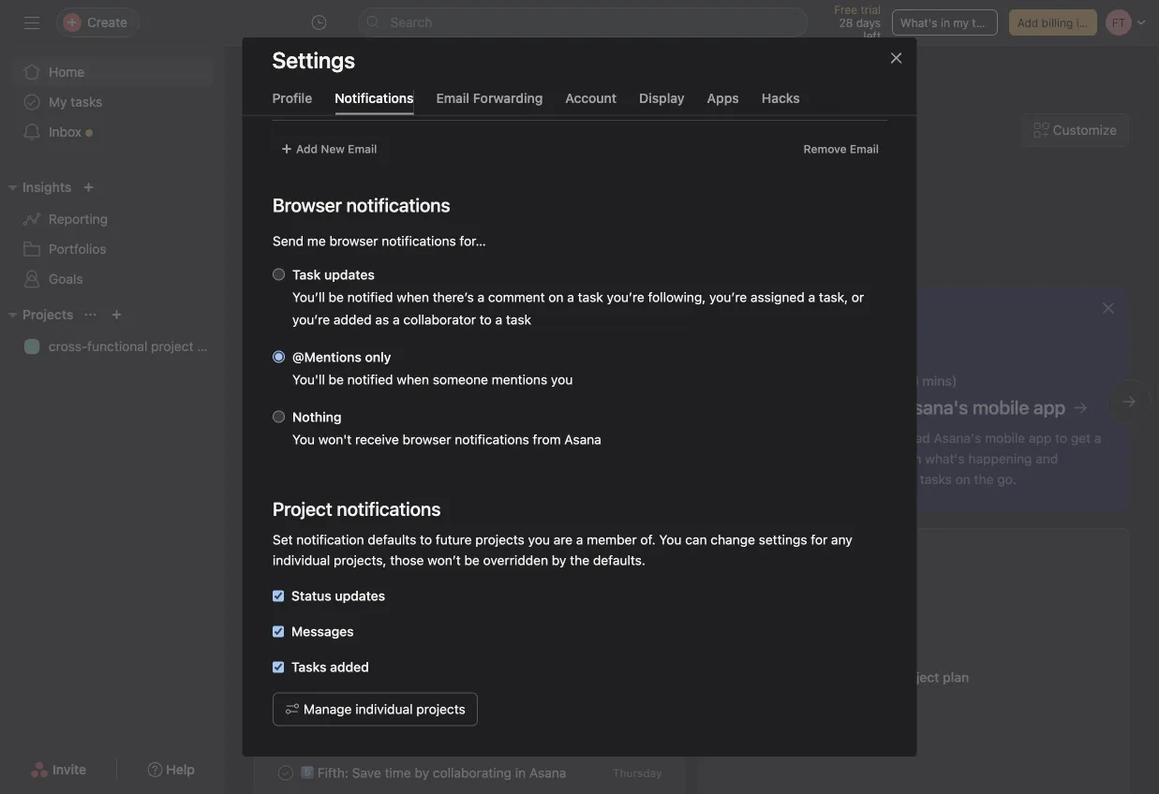 Task type: vqa. For each thing, say whether or not it's contained in the screenshot.
text field
no



Task type: locate. For each thing, give the bounding box(es) containing it.
as
[[375, 313, 389, 328]]

0 horizontal spatial individual
[[272, 553, 330, 569]]

0 vertical spatial asana
[[564, 432, 601, 448]]

task down comment on the top of page
[[506, 313, 531, 328]]

notified down only
[[347, 373, 393, 388]]

0 horizontal spatial you
[[528, 533, 550, 548]]

0 vertical spatial completed checkbox
[[275, 695, 297, 717]]

cross-functional project plan link
[[11, 332, 223, 362], [723, 658, 1107, 718]]

a inside set notification defaults to future projects you are a member of. you can change settings for any individual projects, those won't be overridden by the defaults.
[[576, 533, 583, 548]]

in inside what's in my trial? button
[[941, 16, 950, 29]]

completed checkbox left 5️⃣
[[275, 762, 297, 785]]

projects down goals
[[22, 307, 73, 322]]

what's
[[901, 16, 938, 29]]

1 horizontal spatial to
[[419, 533, 432, 548]]

0 vertical spatial cross-functional project plan link
[[11, 332, 223, 362]]

kickoff
[[361, 698, 401, 714]]

individual down brief
[[355, 702, 412, 718]]

receive
[[355, 432, 399, 448]]

1 vertical spatial functional
[[830, 670, 892, 685]]

0 horizontal spatial task
[[341, 626, 364, 640]]

display button
[[639, 90, 685, 115]]

a right the there's
[[477, 290, 484, 306]]

0 horizontal spatial cross-functional project plan link
[[11, 332, 223, 362]]

billing
[[1042, 16, 1073, 29]]

you right of.
[[659, 533, 681, 548]]

1 horizontal spatial browser
[[402, 432, 451, 448]]

1 horizontal spatial plan
[[943, 670, 969, 685]]

customize button
[[1022, 113, 1129, 147]]

0 vertical spatial functional
[[87, 339, 147, 354]]

browser down browser notifications
[[329, 234, 378, 249]]

1 when from the top
[[396, 290, 429, 306]]

1 vertical spatial be
[[328, 373, 343, 388]]

notified inside task updates you'll be notified when there's a comment on a task you're following, you're assigned a task, or you're added as a collaborator to a task
[[347, 290, 393, 306]]

1 vertical spatial updates
[[334, 589, 385, 604]]

updates down my tasks
[[334, 589, 385, 604]]

be down future
[[464, 553, 479, 569]]

browser notifications
[[272, 194, 450, 216]]

add left billing
[[1018, 16, 1039, 29]]

1 completed image from the top
[[275, 661, 297, 684]]

you
[[292, 432, 314, 448], [659, 533, 681, 548]]

by left the
[[551, 553, 566, 569]]

asana inside nothing you won't receive browser notifications from asana
[[564, 432, 601, 448]]

remove email button
[[795, 136, 887, 163]]

0 horizontal spatial functional
[[87, 339, 147, 354]]

1 horizontal spatial individual
[[355, 702, 412, 718]]

0 vertical spatial add
[[1018, 16, 1039, 29]]

you down nothing
[[292, 432, 314, 448]]

in right collaborating
[[515, 765, 526, 781]]

2 horizontal spatial project
[[896, 670, 939, 685]]

0 vertical spatial be
[[328, 290, 343, 306]]

2 vertical spatial to
[[419, 533, 432, 548]]

1 horizontal spatial you
[[659, 533, 681, 548]]

projects button
[[0, 304, 73, 326]]

2 notified from the top
[[347, 373, 393, 388]]

1 notified from the top
[[347, 290, 393, 306]]

a right "are"
[[576, 533, 583, 548]]

1 vertical spatial in
[[515, 765, 526, 781]]

by inside set notification defaults to future projects you are a member of. you can change settings for any individual projects, those won't be overridden by the defaults.
[[551, 553, 566, 569]]

be down @mentions
[[328, 373, 343, 388]]

you're down 'you'll'
[[292, 313, 330, 328]]

a
[[477, 290, 484, 306], [567, 290, 574, 306], [808, 290, 815, 306], [392, 313, 399, 328], [495, 313, 502, 328], [576, 533, 583, 548]]

invite button
[[18, 753, 99, 787]]

completed image left draft
[[275, 661, 297, 684]]

in left my
[[941, 16, 950, 29]]

completed checkbox down completed option at left
[[275, 695, 297, 717]]

browser
[[329, 234, 378, 249], [402, 432, 451, 448]]

1 vertical spatial added
[[330, 660, 369, 676]]

projects inside button
[[416, 702, 465, 718]]

when left the someone
[[396, 373, 429, 388]]

0 horizontal spatial in
[[515, 765, 526, 781]]

schedule kickoff meeting
[[301, 698, 454, 714]]

2 completed checkbox from the top
[[275, 762, 297, 785]]

you left "are"
[[528, 533, 550, 548]]

insights button
[[0, 176, 72, 199]]

0 vertical spatial by
[[551, 553, 566, 569]]

email left forwarding
[[436, 90, 470, 105]]

2 completed image from the top
[[275, 695, 297, 717]]

mentions
[[491, 373, 547, 388]]

1 vertical spatial completed image
[[275, 695, 297, 717]]

1 vertical spatial completed checkbox
[[275, 762, 297, 785]]

cross-functional project plan link inside projects 'element'
[[11, 332, 223, 362]]

updates for task
[[324, 268, 374, 283]]

functional inside projects 'element'
[[87, 339, 147, 354]]

0 horizontal spatial plan
[[197, 339, 223, 354]]

Completed checkbox
[[275, 695, 297, 717], [275, 762, 297, 785]]

0 vertical spatial plan
[[197, 339, 223, 354]]

0 horizontal spatial project
[[151, 339, 194, 354]]

reporting link
[[11, 204, 214, 234]]

1 vertical spatial notifications
[[454, 432, 529, 448]]

insights
[[22, 179, 72, 195]]

0 horizontal spatial projects
[[22, 307, 73, 322]]

1 vertical spatial browser
[[402, 432, 451, 448]]

0 vertical spatial task
[[577, 290, 603, 306]]

0 vertical spatial when
[[396, 290, 429, 306]]

asana right collaborating
[[529, 765, 566, 781]]

member
[[586, 533, 636, 548]]

0 horizontal spatial by
[[415, 765, 429, 781]]

1 horizontal spatial by
[[551, 553, 566, 569]]

to right send
[[308, 248, 325, 270]]

cross-functional project plan
[[49, 339, 223, 354], [790, 670, 969, 685]]

a left task,
[[808, 290, 815, 306]]

1 horizontal spatial projects
[[475, 533, 524, 548]]

set
[[272, 533, 292, 548]]

notified up 'as'
[[347, 290, 393, 306]]

by right the time
[[415, 765, 429, 781]]

email right new
[[347, 143, 377, 156]]

None radio
[[272, 269, 284, 281]]

send
[[272, 234, 303, 249]]

notifications
[[381, 234, 456, 249], [454, 432, 529, 448]]

save
[[352, 765, 381, 781]]

new
[[320, 143, 344, 156]]

0 vertical spatial projects
[[22, 307, 73, 322]]

0 vertical spatial in
[[941, 16, 950, 29]]

1 vertical spatial add
[[296, 143, 317, 156]]

1 horizontal spatial email
[[436, 90, 470, 105]]

1 horizontal spatial cross-functional project plan link
[[723, 658, 1107, 718]]

global element
[[0, 46, 225, 158]]

0 vertical spatial cross-functional project plan
[[49, 339, 223, 354]]

added inside task updates you'll be notified when there's a comment on a task you're following, you're assigned a task, or you're added as a collaborator to a task
[[333, 313, 371, 328]]

a down comment on the top of page
[[495, 313, 502, 328]]

email right remove
[[849, 143, 879, 156]]

1 horizontal spatial add
[[1018, 16, 1039, 29]]

won't
[[318, 432, 351, 448]]

future
[[435, 533, 471, 548]]

send me browser notifications for…
[[272, 234, 486, 249]]

0 horizontal spatial you
[[292, 432, 314, 448]]

updates
[[324, 268, 374, 283], [334, 589, 385, 604]]

to up 'won't'
[[419, 533, 432, 548]]

upcoming
[[338, 585, 402, 600]]

you're left following,
[[606, 290, 644, 306]]

completed image
[[275, 661, 297, 684], [275, 695, 297, 717]]

0 vertical spatial individual
[[272, 553, 330, 569]]

0 horizontal spatial add
[[296, 143, 317, 156]]

completed checkbox for 5️⃣
[[275, 762, 297, 785]]

0 vertical spatial you
[[551, 373, 572, 388]]

task inside button
[[341, 626, 364, 640]]

1 vertical spatial cross-
[[790, 670, 830, 685]]

a right 'as'
[[392, 313, 399, 328]]

Tasks added checkbox
[[272, 663, 283, 674]]

upcoming button
[[338, 585, 402, 610]]

defaults
[[367, 533, 416, 548]]

reporting
[[49, 211, 108, 227]]

2 horizontal spatial you're
[[709, 290, 747, 306]]

0 horizontal spatial cross-
[[49, 339, 87, 354]]

you inside set notification defaults to future projects you are a member of. you can change settings for any individual projects, those won't be overridden by the defaults.
[[659, 533, 681, 548]]

status updates
[[291, 589, 385, 604]]

project inside projects 'element'
[[151, 339, 194, 354]]

task,
[[819, 290, 848, 306]]

notified inside @mentions only you'll be notified when someone mentions you
[[347, 373, 393, 388]]

there's
[[432, 290, 474, 306]]

projects right kickoff
[[416, 702, 465, 718]]

you right mentions
[[551, 373, 572, 388]]

projects inside set notification defaults to future projects you are a member of. you can change settings for any individual projects, those won't be overridden by the defaults.
[[475, 533, 524, 548]]

hide sidebar image
[[24, 15, 39, 30]]

a right on
[[567, 290, 574, 306]]

0 vertical spatial to
[[308, 248, 325, 270]]

notifications inside nothing you won't receive browser notifications from asana
[[454, 432, 529, 448]]

projects up my tasks link
[[475, 533, 524, 548]]

to down comment on the top of page
[[479, 313, 491, 328]]

0 vertical spatial added
[[333, 313, 371, 328]]

scroll card carousel right image
[[1122, 395, 1137, 410]]

1 vertical spatial projects
[[416, 702, 465, 718]]

0 vertical spatial completed image
[[275, 661, 297, 684]]

Status updates checkbox
[[272, 591, 283, 603]]

0 vertical spatial browser
[[329, 234, 378, 249]]

1 horizontal spatial cross-
[[790, 670, 830, 685]]

apps button
[[707, 90, 739, 115]]

1 vertical spatial asana
[[529, 765, 566, 781]]

5️⃣
[[301, 765, 314, 781]]

asana right the from on the left bottom of page
[[564, 432, 601, 448]]

my tasks link
[[338, 553, 661, 580]]

completed image
[[275, 762, 297, 785]]

projects
[[475, 533, 524, 548], [416, 702, 465, 718]]

1 horizontal spatial you
[[551, 373, 572, 388]]

1 completed checkbox from the top
[[275, 695, 297, 717]]

fifth:
[[317, 765, 349, 781]]

notified for only
[[347, 373, 393, 388]]

the
[[570, 553, 589, 569]]

Messages checkbox
[[272, 627, 283, 638]]

you're left assigned
[[709, 290, 747, 306]]

task
[[577, 290, 603, 306], [506, 313, 531, 328], [341, 626, 364, 640]]

you inside set notification defaults to future projects you are a member of. you can change settings for any individual projects, those won't be overridden by the defaults.
[[528, 533, 550, 548]]

1 horizontal spatial in
[[941, 16, 950, 29]]

added down create task
[[330, 660, 369, 676]]

1 vertical spatial individual
[[355, 702, 412, 718]]

asana for nothing you won't receive browser notifications from asana
[[564, 432, 601, 448]]

of.
[[640, 533, 655, 548]]

1 vertical spatial task
[[506, 313, 531, 328]]

customize
[[1053, 122, 1117, 138]]

browser right receive
[[402, 432, 451, 448]]

1 vertical spatial notified
[[347, 373, 393, 388]]

1 vertical spatial when
[[396, 373, 429, 388]]

free
[[834, 3, 858, 16]]

1 vertical spatial projects
[[723, 553, 792, 575]]

be right 'you'll'
[[328, 290, 343, 306]]

be inside @mentions only you'll be notified when someone mentions you
[[328, 373, 343, 388]]

0 horizontal spatial email
[[347, 143, 377, 156]]

hacks
[[762, 90, 800, 105]]

2 vertical spatial task
[[341, 626, 364, 640]]

1 vertical spatial to
[[479, 313, 491, 328]]

add left new
[[296, 143, 317, 156]]

None radio
[[272, 351, 284, 364], [272, 411, 284, 424], [272, 351, 284, 364], [272, 411, 284, 424]]

my tasks
[[49, 94, 102, 110]]

create task
[[302, 626, 364, 640]]

projects,
[[333, 553, 386, 569]]

won't
[[427, 553, 460, 569]]

trial?
[[972, 16, 998, 29]]

projects element
[[0, 298, 225, 365]]

2 vertical spatial be
[[464, 553, 479, 569]]

0 vertical spatial you
[[292, 432, 314, 448]]

create task button
[[278, 620, 369, 646]]

2 horizontal spatial to
[[479, 313, 491, 328]]

functional
[[87, 339, 147, 354], [830, 670, 892, 685]]

1 horizontal spatial functional
[[830, 670, 892, 685]]

add new email button
[[272, 136, 385, 163]]

projects
[[22, 307, 73, 322], [723, 553, 792, 575]]

added left 'as'
[[333, 313, 371, 328]]

1 vertical spatial cross-functional project plan
[[790, 670, 969, 685]]

updates inside task updates you'll be notified when there's a comment on a task you're following, you're assigned a task, or you're added as a collaborator to a task
[[324, 268, 374, 283]]

email forwarding
[[436, 90, 543, 105]]

when inside @mentions only you'll be notified when someone mentions you
[[396, 373, 429, 388]]

notifications left the from on the left bottom of page
[[454, 432, 529, 448]]

0 horizontal spatial browser
[[329, 234, 378, 249]]

task right on
[[577, 290, 603, 306]]

you inside nothing you won't receive browser notifications from asana
[[292, 432, 314, 448]]

updates right task
[[324, 268, 374, 283]]

completed image for schedule
[[275, 695, 297, 717]]

task right create
[[341, 626, 364, 640]]

completed image down completed option at left
[[275, 695, 297, 717]]

0 vertical spatial cross-
[[49, 339, 87, 354]]

info
[[1076, 16, 1096, 29]]

notifications left for… in the top left of the page
[[381, 234, 456, 249]]

tasks added
[[291, 660, 369, 676]]

1 vertical spatial you
[[528, 533, 550, 548]]

1 vertical spatial plan
[[943, 670, 969, 685]]

remove email
[[803, 143, 879, 156]]

manage individual projects button
[[272, 693, 477, 727]]

1 vertical spatial you
[[659, 533, 681, 548]]

0 horizontal spatial projects
[[416, 702, 465, 718]]

2 when from the top
[[396, 373, 429, 388]]

email forwarding button
[[436, 90, 543, 115]]

individual down set
[[272, 553, 330, 569]]

0 horizontal spatial cross-functional project plan
[[49, 339, 223, 354]]

1 vertical spatial cross-functional project plan link
[[723, 658, 1107, 718]]

when inside task updates you'll be notified when there's a comment on a task you're following, you're assigned a task, or you're added as a collaborator to a task
[[396, 290, 429, 306]]

projects down change
[[723, 553, 792, 575]]

be inside task updates you'll be notified when there's a comment on a task you're following, you're assigned a task, or you're added as a collaborator to a task
[[328, 290, 343, 306]]

1 horizontal spatial project
[[335, 665, 377, 680]]

2 horizontal spatial email
[[849, 143, 879, 156]]

0 vertical spatial projects
[[475, 533, 524, 548]]

profile
[[272, 90, 312, 105]]

0 vertical spatial notified
[[347, 290, 393, 306]]

when up collaborator
[[396, 290, 429, 306]]

portfolios link
[[11, 234, 214, 264]]

0 vertical spatial updates
[[324, 268, 374, 283]]



Task type: describe. For each thing, give the bounding box(es) containing it.
be for you'll
[[328, 373, 343, 388]]

@mentions only you'll be notified when someone mentions you
[[292, 350, 572, 388]]

task
[[292, 268, 320, 283]]

days
[[856, 16, 881, 29]]

insights element
[[0, 171, 225, 298]]

status
[[291, 589, 331, 604]]

0 horizontal spatial you're
[[292, 313, 330, 328]]

1 horizontal spatial projects
[[723, 553, 792, 575]]

0 horizontal spatial to
[[308, 248, 325, 270]]

those
[[390, 553, 424, 569]]

project notifications
[[272, 499, 440, 521]]

time
[[385, 765, 411, 781]]

trial
[[861, 3, 881, 16]]

create
[[302, 626, 338, 640]]

my tasks link
[[11, 87, 214, 117]]

search list box
[[358, 7, 808, 37]]

what's in my trial? button
[[892, 9, 998, 36]]

account
[[565, 90, 617, 105]]

search
[[390, 15, 432, 30]]

when for there's
[[396, 290, 429, 306]]

you'll
[[292, 373, 325, 388]]

remove
[[803, 143, 846, 156]]

completed checkbox for schedule
[[275, 695, 297, 717]]

on
[[548, 290, 563, 306]]

individual inside set notification defaults to future projects you are a member of. you can change settings for any individual projects, those won't be overridden by the defaults.
[[272, 553, 330, 569]]

individual inside button
[[355, 702, 412, 718]]

home link
[[11, 57, 214, 87]]

left
[[864, 29, 881, 42]]

Completed checkbox
[[275, 661, 297, 684]]

tasks
[[291, 660, 326, 676]]

2 horizontal spatial task
[[577, 290, 603, 306]]

close image
[[889, 51, 904, 66]]

plan inside projects 'element'
[[197, 339, 223, 354]]

be inside set notification defaults to future projects you are a member of. you can change settings for any individual projects, those won't be overridden by the defaults.
[[464, 553, 479, 569]]

steps to get started
[[255, 248, 422, 270]]

completed image for draft
[[275, 661, 297, 684]]

add for add new email
[[296, 143, 317, 156]]

comment
[[488, 290, 545, 306]]

notified for updates
[[347, 290, 393, 306]]

my
[[49, 94, 67, 110]]

for…
[[459, 234, 486, 249]]

1 vertical spatial by
[[415, 765, 429, 781]]

email inside button
[[436, 90, 470, 105]]

cross- inside projects 'element'
[[49, 339, 87, 354]]

28
[[839, 16, 853, 29]]

5️⃣ fifth: save time by collaborating in asana
[[301, 765, 566, 781]]

asana for 5️⃣ fifth: save time by collaborating in asana
[[529, 765, 566, 781]]

1 horizontal spatial task
[[506, 313, 531, 328]]

cross-functional project plan inside projects 'element'
[[49, 339, 223, 354]]

add profile photo image
[[278, 545, 323, 590]]

my
[[953, 16, 969, 29]]

overridden
[[483, 553, 548, 569]]

get started
[[329, 248, 422, 270]]

nothing
[[292, 410, 341, 425]]

apps
[[707, 90, 739, 105]]

you inside @mentions only you'll be notified when someone mentions you
[[551, 373, 572, 388]]

add new email
[[296, 143, 377, 156]]

brief
[[381, 665, 409, 680]]

defaults.
[[593, 553, 645, 569]]

what's in my trial?
[[901, 16, 998, 29]]

updates for status
[[334, 589, 385, 604]]

projects inside dropdown button
[[22, 307, 73, 322]]

0 vertical spatial notifications
[[381, 234, 456, 249]]

be for you'll
[[328, 290, 343, 306]]

for
[[810, 533, 827, 548]]

search button
[[358, 7, 808, 37]]

add billing info button
[[1009, 9, 1097, 36]]

to inside task updates you'll be notified when there's a comment on a task you're following, you're assigned a task, or you're added as a collaborator to a task
[[479, 313, 491, 328]]

steps
[[255, 248, 304, 270]]

to inside set notification defaults to future projects you are a member of. you can change settings for any individual projects, those won't be overridden by the defaults.
[[419, 533, 432, 548]]

following,
[[648, 290, 705, 306]]

any
[[831, 533, 852, 548]]

from
[[532, 432, 560, 448]]

manage individual projects
[[303, 702, 465, 718]]

invite
[[53, 762, 86, 778]]

meeting
[[405, 698, 454, 714]]

hacks button
[[762, 90, 800, 115]]

manage
[[303, 702, 351, 718]]

nothing you won't receive browser notifications from asana
[[292, 410, 601, 448]]

my tasks
[[338, 555, 413, 577]]

add for add billing info
[[1018, 16, 1039, 29]]

display
[[639, 90, 685, 105]]

@mentions
[[292, 350, 361, 365]]

when for someone
[[396, 373, 429, 388]]

change
[[710, 533, 755, 548]]

draft project brief
[[301, 665, 409, 680]]

home
[[49, 64, 85, 80]]

settings
[[758, 533, 807, 548]]

goals
[[49, 271, 83, 287]]

you'll
[[292, 290, 325, 306]]

or
[[851, 290, 864, 306]]

inbox
[[49, 124, 82, 140]]

profile button
[[272, 90, 312, 115]]

task updates you'll be notified when there's a comment on a task you're following, you're assigned a task, or you're added as a collaborator to a task
[[292, 268, 864, 328]]

1 horizontal spatial you're
[[606, 290, 644, 306]]

someone
[[432, 373, 488, 388]]

tasks
[[71, 94, 102, 110]]

me
[[307, 234, 325, 249]]

inbox link
[[11, 117, 214, 147]]

browser inside nothing you won't receive browser notifications from asana
[[402, 432, 451, 448]]

portfolios
[[49, 241, 106, 257]]

assigned
[[750, 290, 804, 306]]

1 horizontal spatial cross-functional project plan
[[790, 670, 969, 685]]



